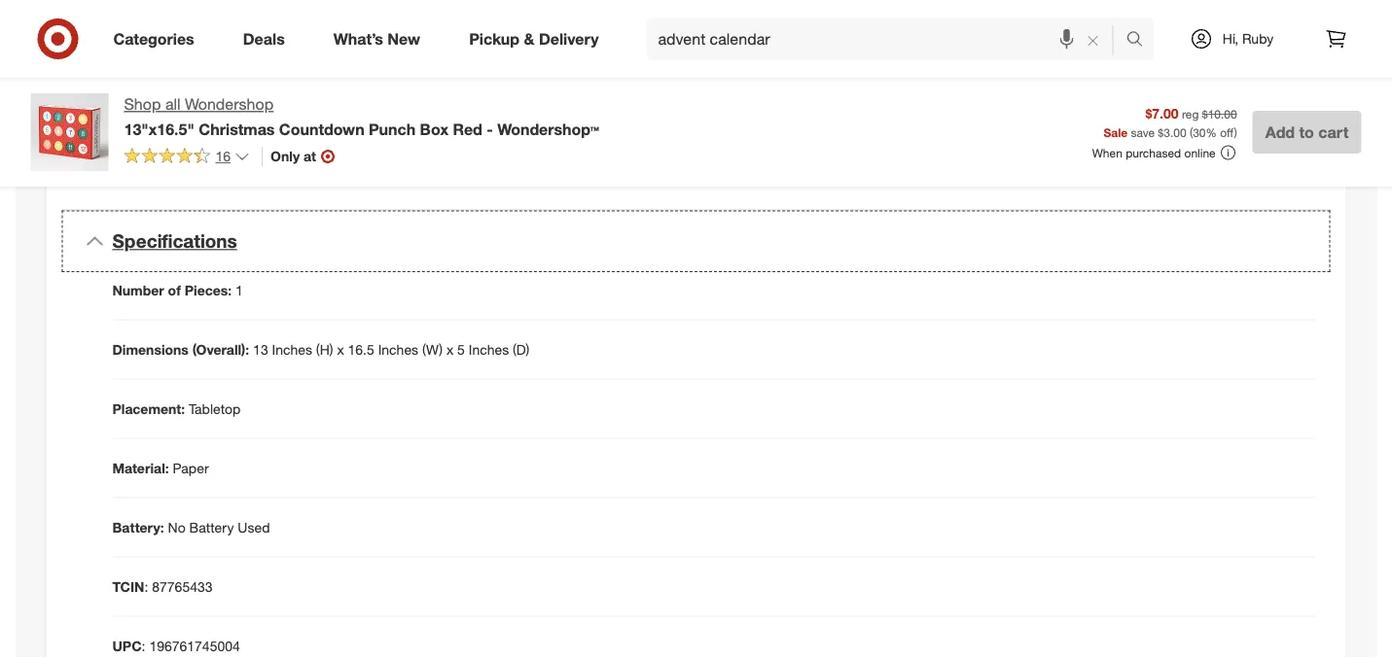 Task type: locate. For each thing, give the bounding box(es) containing it.
1 vertical spatial this
[[1024, 90, 1046, 107]]

0 vertical spatial your
[[850, 32, 877, 49]]

council
[[253, 148, 299, 165]]

your down reusable on the top right
[[915, 109, 942, 126]]

1 horizontal spatial countdown
[[1204, 32, 1274, 49]]

0 vertical spatial punch
[[729, 51, 768, 68]]

2 vertical spatial your
[[915, 109, 942, 126]]

track
[[1232, 70, 1262, 88]]

0 vertical spatial :
[[145, 578, 148, 595]]

the down "description"
[[765, 32, 785, 49]]

: left 87765433
[[145, 578, 148, 595]]

into
[[889, 109, 911, 126]]

1 up design,
[[1009, 70, 1016, 88]]

0 vertical spatial with
[[1083, 32, 1108, 49]]

to
[[1025, 51, 1037, 68], [1020, 70, 1032, 88], [1127, 70, 1139, 88], [1099, 109, 1111, 126], [1300, 123, 1315, 142]]

2 horizontal spatial inches
[[469, 341, 509, 358]]

0 vertical spatial this
[[1112, 32, 1134, 49]]

family
[[729, 109, 765, 126]]

pickup & delivery link
[[453, 18, 623, 60]]

punch
[[270, 39, 308, 56]]

1 horizontal spatial of
[[1266, 70, 1278, 88]]

christmas up comes
[[1138, 32, 1200, 49]]

x
[[337, 341, 344, 358], [447, 341, 454, 358]]

0 horizontal spatial of
[[168, 282, 181, 299]]

)
[[1235, 125, 1238, 140]]

to right add
[[1300, 123, 1315, 142]]

inches right 13
[[272, 341, 312, 358]]

(
[[1190, 125, 1193, 140]]

with up close
[[729, 70, 755, 88]]

with right style
[[1083, 32, 1108, 49]]

0 horizontal spatial box
[[420, 120, 449, 139]]

this
[[1112, 32, 1134, 49], [1024, 90, 1046, 107]]

piece
[[1241, 90, 1275, 107]]

categories link
[[97, 18, 219, 60]]

countdown up red
[[1204, 32, 1274, 49]]

number
[[112, 282, 164, 299]]

&
[[524, 29, 535, 48]]

1 vertical spatial box
[[420, 120, 449, 139]]

in left 'cute'
[[1006, 32, 1017, 49]]

certified
[[303, 148, 355, 165]]

is.
[[832, 90, 844, 107]]

1 horizontal spatial paper
[[173, 460, 209, 477]]

shop
[[124, 95, 161, 114]]

1 horizontal spatial countdown
[[953, 51, 1021, 68]]

0 vertical spatial the
[[765, 32, 785, 49]]

add to cart
[[1266, 123, 1349, 142]]

1 vertical spatial your
[[1279, 90, 1305, 107]]

this down 12
[[1024, 90, 1046, 107]]

your
[[850, 32, 877, 49], [1279, 90, 1305, 107], [915, 109, 942, 126]]

1 vertical spatial punch
[[369, 120, 416, 139]]

: for tcin
[[145, 578, 148, 595]]

in
[[1006, 32, 1017, 49], [1178, 51, 1189, 68], [1112, 70, 1123, 88]]

tcin : 87765433
[[112, 578, 213, 595]]

2 vertical spatial in
[[1112, 70, 1123, 88]]

countdown up numbers
[[953, 51, 1021, 68]]

countdown
[[1204, 32, 1274, 49], [279, 120, 365, 139]]

16.5
[[348, 341, 375, 358]]

$
[[1159, 125, 1164, 140]]

x left 5
[[447, 341, 454, 358]]

1 vertical spatial in
[[1178, 51, 1189, 68]]

battery
[[189, 519, 234, 536]]

1 horizontal spatial tabletop
[[189, 400, 241, 417]]

countdown inside the description track the days until your holiday celebrations in cute style with this christmas countdown punch box from wondershop™. this countdown to christmas box comes in a bright red hue with a dotted pattern, and it has the numbers 1 to 12 punched in to help you keep track of how close christmas is. featuring a reusable design, this paper countdown box will be a piece your family loves incorporating into your seasonal decor for years to come.
[[1204, 32, 1274, 49]]

design
[[193, 121, 233, 138]]

2 horizontal spatial countdown
[[1089, 90, 1157, 107]]

your down how
[[1279, 90, 1305, 107]]

1 horizontal spatial punch
[[729, 51, 768, 68]]

countdown up material
[[198, 39, 266, 56]]

1 vertical spatial the
[[928, 70, 947, 88]]

1 horizontal spatial box
[[772, 51, 796, 68]]

inches right 5
[[469, 341, 509, 358]]

countdown up certified on the top left of the page
[[279, 120, 365, 139]]

to right years
[[1099, 109, 1111, 126]]

in up the you
[[1178, 51, 1189, 68]]

paper up shop
[[132, 67, 168, 84]]

comes
[[1133, 51, 1174, 68]]

1 vertical spatial paper
[[173, 460, 209, 477]]

x right (h) at the bottom left of the page
[[337, 341, 344, 358]]

0 horizontal spatial punch
[[369, 120, 416, 139]]

tabletop down (overall):
[[189, 400, 241, 417]]

tabletop up 13"x16.5"
[[132, 94, 184, 111]]

in right punched
[[1112, 70, 1123, 88]]

pieces:
[[185, 282, 232, 299]]

0 horizontal spatial box
[[311, 39, 334, 56]]

this up comes
[[1112, 32, 1134, 49]]

placement: tabletop
[[112, 400, 241, 417]]

-
[[487, 120, 493, 139]]

1 vertical spatial 1
[[236, 282, 243, 299]]

0 horizontal spatial in
[[1006, 32, 1017, 49]]

1 vertical spatial countdown
[[279, 120, 365, 139]]

sale
[[1104, 125, 1128, 140]]

1 vertical spatial with
[[729, 70, 755, 88]]

inches left "(w)"
[[378, 341, 419, 358]]

0 vertical spatial 1
[[1009, 70, 1016, 88]]

0 vertical spatial box
[[772, 51, 796, 68]]

paper
[[132, 67, 168, 84], [173, 460, 209, 477]]

categories
[[113, 29, 194, 48]]

hue
[[1267, 51, 1289, 68]]

of left pieces:
[[168, 282, 181, 299]]

for
[[1043, 109, 1059, 126]]

box down 'search'
[[1106, 51, 1129, 68]]

punch down the track
[[729, 51, 768, 68]]

1 horizontal spatial inches
[[378, 341, 419, 358]]

0 vertical spatial countdown
[[1204, 32, 1274, 49]]

box left the red
[[420, 120, 449, 139]]

1 horizontal spatial the
[[928, 70, 947, 88]]

christmas inside shop all wondershop 13"x16.5" christmas countdown punch box red - wondershop™
[[199, 120, 275, 139]]

1 horizontal spatial x
[[447, 341, 454, 358]]

of
[[1266, 70, 1278, 88], [168, 282, 181, 299]]

it
[[891, 70, 898, 88]]

0 vertical spatial paper
[[132, 67, 168, 84]]

13
[[253, 341, 268, 358]]

tabletop
[[132, 94, 184, 111], [189, 400, 241, 417]]

decor
[[1003, 109, 1039, 126]]

to inside the add to cart button
[[1300, 123, 1315, 142]]

0 horizontal spatial countdown
[[279, 120, 365, 139]]

of down hue
[[1266, 70, 1278, 88]]

ruby
[[1243, 30, 1274, 47]]

1 right pieces:
[[236, 282, 243, 299]]

battery:
[[112, 519, 164, 536]]

1 horizontal spatial 1
[[1009, 70, 1016, 88]]

countdown up come.
[[1089, 90, 1157, 107]]

2 inches from the left
[[378, 341, 419, 358]]

the
[[765, 32, 785, 49], [928, 70, 947, 88]]

1 vertical spatial of
[[168, 282, 181, 299]]

close
[[729, 90, 762, 107]]

punch left the red
[[369, 120, 416, 139]]

upc : 196761745004
[[112, 638, 240, 655]]

: left 196761745004
[[142, 638, 145, 655]]

box up dotted
[[772, 51, 796, 68]]

(overall):
[[192, 341, 249, 358]]

pattern,
[[814, 70, 861, 88]]

forest stewardship council certified
[[132, 148, 355, 165]]

with
[[1083, 32, 1108, 49], [729, 70, 755, 88]]

196761745004
[[149, 638, 240, 655]]

12
[[1036, 70, 1051, 88]]

material
[[172, 67, 221, 84]]

2 horizontal spatial in
[[1178, 51, 1189, 68]]

paper right material:
[[173, 460, 209, 477]]

punch
[[729, 51, 768, 68], [369, 120, 416, 139]]

0 vertical spatial of
[[1266, 70, 1278, 88]]

punch inside the description track the days until your holiday celebrations in cute style with this christmas countdown punch box from wondershop™. this countdown to christmas box comes in a bright red hue with a dotted pattern, and it has the numbers 1 to 12 punched in to help you keep track of how close christmas is. featuring a reusable design, this paper countdown box will be a piece your family loves incorporating into your seasonal decor for years to come.
[[729, 51, 768, 68]]

1 vertical spatial :
[[142, 638, 145, 655]]

0 horizontal spatial x
[[337, 341, 344, 358]]

0 horizontal spatial inches
[[272, 341, 312, 358]]

material: paper
[[112, 460, 209, 477]]

:
[[145, 578, 148, 595], [142, 638, 145, 655]]

tabletop display
[[132, 94, 231, 111]]

come.
[[1115, 109, 1152, 126]]

2 horizontal spatial box
[[1161, 90, 1184, 107]]

box inside shop all wondershop 13"x16.5" christmas countdown punch box red - wondershop™
[[420, 120, 449, 139]]

0 horizontal spatial tabletop
[[132, 94, 184, 111]]

1 x from the left
[[337, 341, 344, 358]]

0 vertical spatial tabletop
[[132, 94, 184, 111]]

punch inside shop all wondershop 13"x16.5" christmas countdown punch box red - wondershop™
[[369, 120, 416, 139]]

christmas down wondershop
[[199, 120, 275, 139]]

online
[[1185, 146, 1216, 160]]

search
[[1118, 31, 1165, 50]]

cute
[[1020, 32, 1047, 49]]

be
[[1211, 90, 1226, 107]]

upc
[[112, 638, 142, 655]]

reusable
[[132, 121, 189, 138]]

What can we help you find? suggestions appear below search field
[[647, 18, 1131, 60]]

a
[[1192, 51, 1200, 68], [758, 70, 766, 88], [909, 90, 916, 107], [1230, 90, 1237, 107]]

pickup & delivery
[[469, 29, 599, 48]]

will
[[1187, 90, 1207, 107]]

1 horizontal spatial your
[[915, 109, 942, 126]]

box right punch
[[311, 39, 334, 56]]

box down the you
[[1161, 90, 1184, 107]]

box
[[311, 39, 334, 56], [1106, 51, 1129, 68], [1161, 90, 1184, 107]]

box inside the description track the days until your holiday celebrations in cute style with this christmas countdown punch box from wondershop™. this countdown to christmas box comes in a bright red hue with a dotted pattern, and it has the numbers 1 to 12 punched in to help you keep track of how close christmas is. featuring a reusable design, this paper countdown box will be a piece your family loves incorporating into your seasonal decor for years to come.
[[772, 51, 796, 68]]

0 horizontal spatial the
[[765, 32, 785, 49]]

the down this
[[928, 70, 947, 88]]

your up wondershop™.
[[850, 32, 877, 49]]



Task type: vqa. For each thing, say whether or not it's contained in the screenshot.
items
no



Task type: describe. For each thing, give the bounding box(es) containing it.
holiday
[[880, 32, 924, 49]]

display
[[188, 94, 231, 111]]

christmas down dotted
[[766, 90, 828, 107]]

16
[[216, 148, 231, 165]]

numbers
[[951, 70, 1005, 88]]

add
[[1266, 123, 1295, 142]]

$7.00
[[1146, 105, 1179, 122]]

image of 13"x16.5" christmas countdown punch box red - wondershop™ image
[[31, 93, 109, 171]]

3 inches from the left
[[469, 341, 509, 358]]

search button
[[1118, 18, 1165, 64]]

wondershop™
[[498, 120, 600, 139]]

description
[[729, 3, 815, 22]]

to down 'cute'
[[1025, 51, 1037, 68]]

cart
[[1319, 123, 1349, 142]]

30
[[1193, 125, 1206, 140]]

0 vertical spatial in
[[1006, 32, 1017, 49]]

deals
[[243, 29, 285, 48]]

stewardship
[[174, 148, 249, 165]]

christmas down style
[[1041, 51, 1103, 68]]

red
[[1243, 51, 1263, 68]]

paper material
[[132, 67, 221, 84]]

a right be
[[1230, 90, 1237, 107]]

reusable design
[[132, 121, 233, 138]]

and
[[864, 70, 887, 88]]

keep
[[1198, 70, 1228, 88]]

style
[[1051, 32, 1079, 49]]

paper
[[1049, 90, 1085, 107]]

$7.00 reg $10.00 sale save $ 3.00 ( 30 % off )
[[1104, 105, 1238, 140]]

no
[[168, 519, 186, 536]]

2 horizontal spatial your
[[1279, 90, 1305, 107]]

13"x16.5"
[[124, 120, 195, 139]]

0 horizontal spatial paper
[[132, 67, 168, 84]]

reusable
[[920, 90, 972, 107]]

dotted
[[770, 70, 810, 88]]

deals link
[[227, 18, 309, 60]]

1 horizontal spatial this
[[1112, 32, 1134, 49]]

countdown inside shop all wondershop 13"x16.5" christmas countdown punch box red - wondershop™
[[279, 120, 365, 139]]

0 horizontal spatial this
[[1024, 90, 1046, 107]]

0 horizontal spatial countdown
[[198, 39, 266, 56]]

add to cart button
[[1253, 111, 1362, 154]]

delivery
[[539, 29, 599, 48]]

reg
[[1182, 107, 1199, 121]]

3.00
[[1164, 125, 1187, 140]]

from
[[800, 51, 828, 68]]

loves
[[769, 109, 800, 126]]

wondershop
[[185, 95, 274, 114]]

0 horizontal spatial with
[[729, 70, 755, 88]]

1 inches from the left
[[272, 341, 312, 358]]

0 horizontal spatial your
[[850, 32, 877, 49]]

a down has
[[909, 90, 916, 107]]

placement:
[[112, 400, 185, 417]]

1 vertical spatial tabletop
[[189, 400, 241, 417]]

of inside the description track the days until your holiday celebrations in cute style with this christmas countdown punch box from wondershop™. this countdown to christmas box comes in a bright red hue with a dotted pattern, and it has the numbers 1 to 12 punched in to help you keep track of how close christmas is. featuring a reusable design, this paper countdown box will be a piece your family loves incorporating into your seasonal decor for years to come.
[[1266, 70, 1278, 88]]

to left help
[[1127, 70, 1139, 88]]

a up the you
[[1192, 51, 1200, 68]]

5
[[458, 341, 465, 358]]

days
[[788, 32, 817, 49]]

1 horizontal spatial box
[[1106, 51, 1129, 68]]

to left 12
[[1020, 70, 1032, 88]]

what's new link
[[317, 18, 445, 60]]

material:
[[112, 460, 169, 477]]

dimensions
[[112, 341, 189, 358]]

(w)
[[422, 341, 443, 358]]

track
[[729, 32, 761, 49]]

christmas countdown punch box
[[132, 39, 334, 56]]

help
[[1143, 70, 1169, 88]]

a up close
[[758, 70, 766, 88]]

at
[[304, 148, 316, 165]]

87765433
[[152, 578, 213, 595]]

specifications button
[[62, 211, 1331, 273]]

this
[[924, 51, 949, 68]]

how
[[1282, 70, 1307, 88]]

1 inside the description track the days until your holiday celebrations in cute style with this christmas countdown punch box from wondershop™. this countdown to christmas box comes in a bright red hue with a dotted pattern, and it has the numbers 1 to 12 punched in to help you keep track of how close christmas is. featuring a reusable design, this paper countdown box will be a piece your family loves incorporating into your seasonal decor for years to come.
[[1009, 70, 1016, 88]]

1 horizontal spatial in
[[1112, 70, 1123, 88]]

until
[[821, 32, 846, 49]]

featuring
[[848, 90, 905, 107]]

(d)
[[513, 341, 530, 358]]

what's new
[[334, 29, 421, 48]]

christmas up paper material
[[132, 39, 194, 56]]

pickup
[[469, 29, 520, 48]]

off
[[1221, 125, 1235, 140]]

description track the days until your holiday celebrations in cute style with this christmas countdown punch box from wondershop™. this countdown to christmas box comes in a bright red hue with a dotted pattern, and it has the numbers 1 to 12 punched in to help you keep track of how close christmas is. featuring a reusable design, this paper countdown box will be a piece your family loves incorporating into your seasonal decor for years to come.
[[729, 3, 1307, 126]]

has
[[902, 70, 924, 88]]

hi, ruby
[[1223, 30, 1274, 47]]

shop all wondershop 13"x16.5" christmas countdown punch box red - wondershop™
[[124, 95, 600, 139]]

2 x from the left
[[447, 341, 454, 358]]

tcin
[[112, 578, 145, 595]]

$10.00
[[1203, 107, 1238, 121]]

(h)
[[316, 341, 333, 358]]

punched
[[1055, 70, 1109, 88]]

all
[[165, 95, 181, 114]]

specifications
[[112, 230, 237, 253]]

16 link
[[124, 147, 250, 169]]

forest
[[132, 148, 170, 165]]

1 horizontal spatial with
[[1083, 32, 1108, 49]]

you
[[1173, 70, 1194, 88]]

: for upc
[[142, 638, 145, 655]]

0 horizontal spatial 1
[[236, 282, 243, 299]]

incorporating
[[804, 109, 885, 126]]

only at
[[271, 148, 316, 165]]



